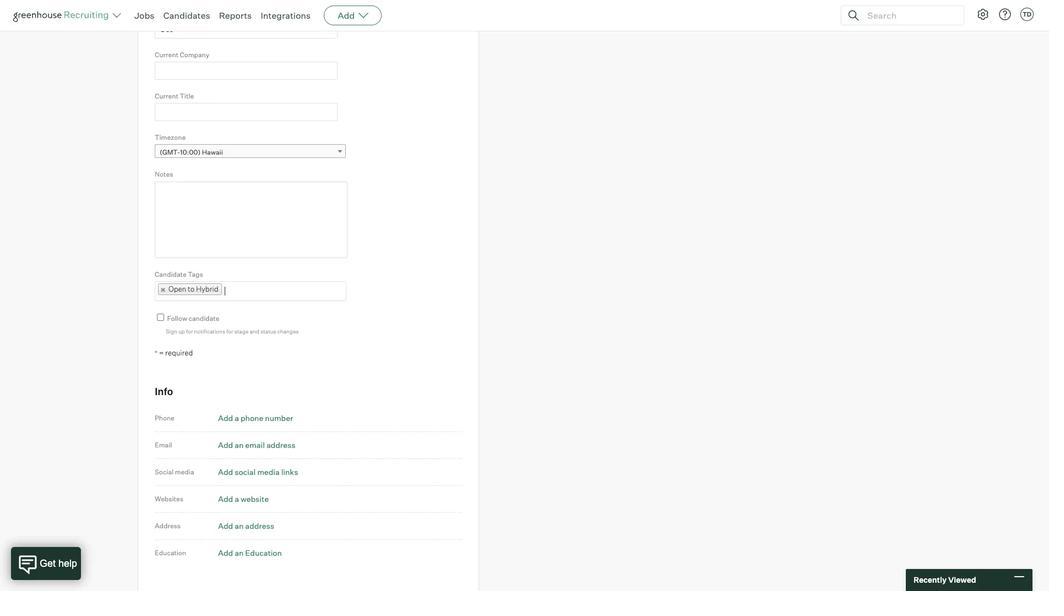 Task type: locate. For each thing, give the bounding box(es) containing it.
0 horizontal spatial for
[[186, 328, 193, 335]]

tags
[[188, 270, 203, 279]]

2 for from the left
[[227, 328, 233, 335]]

add an address
[[218, 522, 274, 531]]

media right social
[[175, 469, 194, 477]]

1 vertical spatial an
[[235, 522, 244, 531]]

1 vertical spatial *
[[155, 350, 158, 358]]

0 horizontal spatial education
[[155, 550, 186, 558]]

address
[[267, 441, 296, 450], [245, 522, 274, 531]]

1 horizontal spatial media
[[257, 468, 280, 477]]

reports link
[[219, 10, 252, 21]]

info
[[155, 386, 173, 398]]

recently
[[914, 576, 947, 585]]

1 a from the top
[[235, 414, 239, 423]]

current for current company
[[155, 51, 178, 59]]

add for add an address
[[218, 522, 233, 531]]

add for add a phone number
[[218, 414, 233, 423]]

integrations link
[[261, 10, 311, 21]]

2 vertical spatial an
[[235, 549, 244, 558]]

links
[[281, 468, 298, 477]]

email
[[245, 441, 265, 450]]

current left company
[[155, 51, 178, 59]]

add an address link
[[218, 522, 274, 531]]

recently viewed
[[914, 576, 977, 585]]

viewed
[[949, 576, 977, 585]]

an down add an address link
[[235, 549, 244, 558]]

1 vertical spatial current
[[155, 92, 178, 100]]

an down add a website at the bottom left of page
[[235, 522, 244, 531]]

configure image
[[977, 8, 990, 21]]

3 an from the top
[[235, 549, 244, 558]]

0 vertical spatial current
[[155, 51, 178, 59]]

1 an from the top
[[235, 441, 244, 450]]

add an education link
[[218, 549, 282, 558]]

1 vertical spatial a
[[235, 495, 239, 504]]

company
[[180, 51, 210, 59]]

and
[[250, 328, 259, 335]]

(gmt-10:00) hawaii
[[160, 148, 223, 157]]

current title
[[155, 92, 194, 100]]

timezone
[[155, 133, 186, 142]]

jobs link
[[134, 10, 155, 21]]

education
[[245, 549, 282, 558], [155, 550, 186, 558]]

* left =
[[155, 350, 158, 358]]

(gmt-
[[160, 148, 180, 157]]

* = required
[[155, 349, 193, 358]]

0 horizontal spatial *
[[155, 350, 158, 358]]

2 current from the top
[[155, 92, 178, 100]]

* right name
[[189, 9, 191, 18]]

1 for from the left
[[186, 328, 193, 335]]

an
[[235, 441, 244, 450], [235, 522, 244, 531], [235, 549, 244, 558]]

stage
[[235, 328, 249, 335]]

None text field
[[155, 21, 338, 39], [155, 62, 338, 80], [155, 21, 338, 39], [155, 62, 338, 80]]

td button
[[1021, 8, 1034, 21]]

1 horizontal spatial for
[[227, 328, 233, 335]]

td
[[1023, 10, 1032, 18]]

open
[[169, 285, 186, 294]]

a
[[235, 414, 239, 423], [235, 495, 239, 504]]

add for add
[[338, 10, 355, 21]]

for left stage
[[227, 328, 233, 335]]

for
[[186, 328, 193, 335], [227, 328, 233, 335]]

current company
[[155, 51, 210, 59]]

add a website
[[218, 495, 269, 504]]

current left title
[[155, 92, 178, 100]]

1 vertical spatial address
[[245, 522, 274, 531]]

notes
[[155, 170, 173, 179]]

education down address
[[155, 550, 186, 558]]

a left phone
[[235, 414, 239, 423]]

notifications
[[194, 328, 225, 335]]

for right up
[[186, 328, 193, 335]]

0 vertical spatial an
[[235, 441, 244, 450]]

2 an from the top
[[235, 522, 244, 531]]

sign
[[166, 328, 177, 335]]

1 horizontal spatial education
[[245, 549, 282, 558]]

address right email at the bottom left of the page
[[267, 441, 296, 450]]

a left "website" at the bottom left of page
[[235, 495, 239, 504]]

1 current from the top
[[155, 51, 178, 59]]

candidates link
[[163, 10, 210, 21]]

add a phone number
[[218, 414, 293, 423]]

0 vertical spatial a
[[235, 414, 239, 423]]

education down add an address link
[[245, 549, 282, 558]]

None text field
[[155, 103, 338, 121], [222, 283, 343, 301], [155, 103, 338, 121], [222, 283, 343, 301]]

name
[[170, 9, 187, 18]]

media
[[257, 468, 280, 477], [175, 469, 194, 477]]

number
[[265, 414, 293, 423]]

up
[[179, 328, 185, 335]]

Search text field
[[865, 7, 955, 23]]

2 a from the top
[[235, 495, 239, 504]]

address down "website" at the bottom left of page
[[245, 522, 274, 531]]

add social media links link
[[218, 468, 298, 477]]

current
[[155, 51, 178, 59], [155, 92, 178, 100]]

hawaii
[[202, 148, 223, 157]]

* inside * = required
[[155, 350, 158, 358]]

Follow candidate checkbox
[[157, 314, 164, 322]]

0 vertical spatial *
[[189, 9, 191, 18]]

website
[[241, 495, 269, 504]]

social media
[[155, 469, 194, 477]]

phone
[[241, 414, 264, 423]]

*
[[189, 9, 191, 18], [155, 350, 158, 358]]

add an email address link
[[218, 441, 296, 450]]

add
[[338, 10, 355, 21], [218, 414, 233, 423], [218, 441, 233, 450], [218, 468, 233, 477], [218, 495, 233, 504], [218, 522, 233, 531], [218, 549, 233, 558]]

add a phone number link
[[218, 414, 293, 423]]

add for add an email address
[[218, 441, 233, 450]]

add inside add popup button
[[338, 10, 355, 21]]

media left the links
[[257, 468, 280, 477]]

an left email at the bottom left of the page
[[235, 441, 244, 450]]

add for add an education
[[218, 549, 233, 558]]



Task type: vqa. For each thing, say whether or not it's contained in the screenshot.
the topmost 'Predicted'
no



Task type: describe. For each thing, give the bounding box(es) containing it.
0 vertical spatial address
[[267, 441, 296, 450]]

add an email address
[[218, 441, 296, 450]]

sign up for notifications for stage and status changes
[[166, 328, 299, 335]]

candidates
[[163, 10, 210, 21]]

greenhouse recruiting image
[[13, 9, 112, 22]]

candidate
[[189, 315, 220, 323]]

candidate
[[155, 270, 187, 279]]

a for website
[[235, 495, 239, 504]]

follow
[[167, 315, 187, 323]]

an for email
[[235, 441, 244, 450]]

to
[[188, 285, 195, 294]]

candidate tags
[[155, 270, 203, 279]]

add for add a website
[[218, 495, 233, 504]]

reports
[[219, 10, 252, 21]]

hybrid
[[196, 285, 219, 294]]

add a website link
[[218, 495, 269, 504]]

add for add social media links
[[218, 468, 233, 477]]

Notes text field
[[155, 182, 348, 258]]

address
[[155, 523, 181, 531]]

td button
[[1019, 6, 1037, 23]]

social
[[155, 469, 174, 477]]

required
[[165, 349, 193, 358]]

1 horizontal spatial *
[[189, 9, 191, 18]]

add an education
[[218, 549, 282, 558]]

an for education
[[235, 549, 244, 558]]

social
[[235, 468, 256, 477]]

open to hybrid
[[169, 285, 219, 294]]

follow candidate
[[167, 315, 220, 323]]

an for address
[[235, 522, 244, 531]]

websites
[[155, 496, 183, 504]]

email
[[155, 442, 172, 450]]

current for current title
[[155, 92, 178, 100]]

add button
[[324, 6, 382, 25]]

0 horizontal spatial media
[[175, 469, 194, 477]]

title
[[180, 92, 194, 100]]

last name *
[[155, 9, 191, 18]]

integrations
[[261, 10, 311, 21]]

last
[[155, 9, 168, 18]]

add social media links
[[218, 468, 298, 477]]

10:00)
[[180, 148, 201, 157]]

jobs
[[134, 10, 155, 21]]

=
[[159, 349, 164, 358]]

(gmt-10:00) hawaii link
[[155, 145, 346, 161]]

phone
[[155, 415, 175, 423]]

status
[[261, 328, 276, 335]]

a for phone
[[235, 414, 239, 423]]

changes
[[278, 328, 299, 335]]



